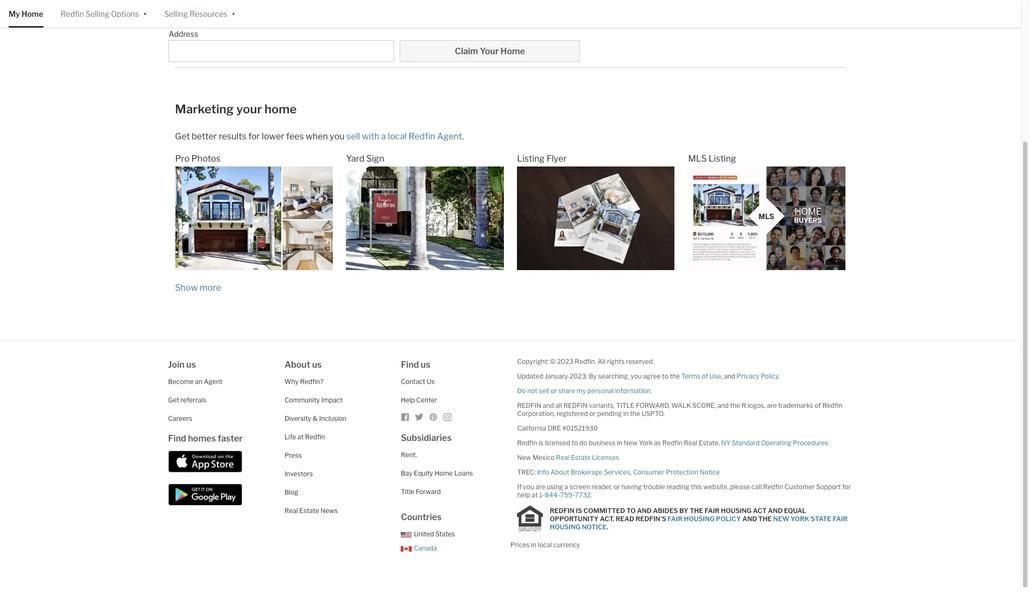 Task type: describe. For each thing, give the bounding box(es) containing it.
canada link
[[401, 545, 437, 553]]

copyright:
[[517, 358, 549, 366]]

1 vertical spatial a
[[381, 131, 386, 142]]

0 horizontal spatial estate
[[299, 507, 319, 515]]

new york state fair housing notice
[[550, 515, 848, 531]]

selling resources ▾
[[164, 8, 235, 18]]

local redfin agent
[[388, 131, 462, 142]]

redfin twitter image
[[415, 413, 424, 422]]

news
[[320, 507, 338, 515]]

info
[[537, 469, 549, 477]]

redfin right as at the right
[[662, 439, 682, 448]]

▾ inside redfin selling options ▾
[[143, 8, 147, 18]]

real estate news
[[284, 507, 338, 515]]

pro photos
[[175, 154, 221, 164]]

0 horizontal spatial ,
[[630, 469, 632, 477]]

searching,
[[598, 373, 629, 381]]

redfin inside if you are using a screen reader, or having trouble reading this website, please call redfin customer support for help at
[[763, 483, 783, 492]]

rights
[[607, 358, 625, 366]]

redfin down my
[[563, 402, 588, 410]]

selling inside redfin selling options ▾
[[86, 9, 109, 18]]

homebuyers
[[416, 0, 466, 2]]

redfin's
[[636, 515, 666, 523]]

1 horizontal spatial and
[[742, 515, 757, 523]]

2 listing from the left
[[709, 154, 736, 164]]

1 horizontal spatial real
[[556, 454, 569, 462]]

canadian flag image
[[401, 547, 412, 552]]

title forward button
[[401, 488, 441, 496]]

notice
[[700, 469, 720, 477]]

for inside claim your home to keep track of its value and see how many homebuyers are searching for a home like yours on redfin.
[[525, 0, 536, 2]]

opportunity
[[550, 515, 599, 523]]

home for marketing your home
[[264, 102, 297, 116]]

at inside if you are using a screen reader, or having trouble reading this website, please call redfin customer support for help at
[[532, 492, 538, 500]]

find for find homes faster
[[168, 434, 186, 444]]

is
[[539, 439, 544, 448]]

claim for claim your home
[[455, 46, 478, 56]]

1 vertical spatial of
[[702, 373, 708, 381]]

us for join us
[[186, 360, 196, 370]]

help center button
[[401, 397, 437, 405]]

redfin facebook image
[[401, 413, 410, 422]]

▾ inside selling resources ▾
[[232, 8, 235, 18]]

as
[[654, 439, 661, 448]]

trademarks
[[778, 402, 813, 410]]

1 horizontal spatial redfin.
[[575, 358, 596, 366]]

countries
[[401, 513, 442, 523]]

0 horizontal spatial new
[[517, 454, 531, 462]]

claim your home to keep track of its value and see how many homebuyers are searching for a home like yours on redfin.
[[169, 0, 608, 14]]

state
[[811, 515, 831, 523]]

find homes faster
[[168, 434, 243, 444]]

get referrals
[[168, 397, 206, 405]]

do not sell or share my personal information link
[[517, 387, 650, 395]]

0 vertical spatial ,
[[721, 373, 723, 381]]

my
[[9, 9, 20, 18]]

contact us button
[[401, 378, 435, 386]]

1 horizontal spatial the
[[670, 373, 680, 381]]

life at redfin button
[[284, 433, 325, 442]]

professional listing flyer image
[[517, 167, 675, 271]]

notice
[[582, 523, 607, 531]]

by
[[589, 373, 597, 381]]

searching
[[483, 0, 523, 2]]

and inside claim your home to keep track of its value and see how many homebuyers are searching for a home like yours on redfin.
[[339, 0, 354, 2]]

&
[[313, 415, 318, 423]]

1 vertical spatial sell
[[539, 387, 549, 395]]

marketing your home
[[175, 102, 297, 116]]

act.
[[600, 515, 614, 523]]

title
[[401, 488, 414, 496]]

reserved.
[[626, 358, 654, 366]]

copyright: © 2023 redfin. all rights reserved.
[[517, 358, 654, 366]]

mls listing
[[688, 154, 736, 164]]

investors
[[284, 470, 313, 479]]

redfin left is
[[517, 439, 537, 448]]

2 horizontal spatial real
[[684, 439, 697, 448]]

terms
[[681, 373, 700, 381]]

do not sell or share my personal information .
[[517, 387, 652, 395]]

0 horizontal spatial in
[[531, 542, 536, 550]]

claim your home
[[455, 46, 525, 56]]

corporation,
[[517, 410, 555, 418]]

title
[[616, 402, 634, 410]]

0 horizontal spatial or
[[550, 387, 557, 395]]

2023
[[557, 358, 573, 366]]

life
[[284, 433, 296, 442]]

redfin yard sign image
[[346, 167, 504, 271]]

help center
[[401, 397, 437, 405]]

homes
[[188, 434, 216, 444]]

0 horizontal spatial fair
[[668, 515, 683, 523]]

careers
[[168, 415, 192, 423]]

ny
[[721, 439, 731, 448]]

us for find us
[[421, 360, 430, 370]]

1 horizontal spatial new
[[624, 439, 637, 448]]

#01521930
[[562, 425, 598, 433]]

all
[[598, 358, 605, 366]]

lower
[[262, 131, 284, 142]]

contact us
[[401, 378, 435, 386]]

business
[[589, 439, 615, 448]]

redfin is committed to and abides by the fair housing act and equal opportunity act. read redfin's
[[550, 507, 806, 523]]

when
[[306, 131, 328, 142]]

estate.
[[699, 439, 720, 448]]

share
[[558, 387, 575, 395]]

marketing
[[175, 102, 234, 116]]

bay equity home loans button
[[401, 470, 473, 478]]

housing inside new york state fair housing notice
[[550, 523, 580, 531]]

subsidiaries
[[401, 433, 452, 444]]

1 horizontal spatial about
[[550, 469, 569, 477]]

0 horizontal spatial the
[[630, 410, 640, 418]]

logos,
[[748, 402, 766, 410]]

forward,
[[636, 402, 670, 410]]

photos
[[191, 154, 221, 164]]

fair inside redfin is committed to and abides by the fair housing act and equal opportunity act. read redfin's
[[704, 507, 720, 515]]

redfin for is
[[550, 507, 574, 515]]

your for claim
[[193, 0, 212, 2]]

show more link
[[175, 283, 221, 293]]

trec:
[[517, 469, 536, 477]]

redfin and all redfin variants, title forward, walk score, and the r logos, are trademarks of redfin corporation, registered or pending in the uspto.
[[517, 402, 842, 418]]

759-
[[560, 492, 575, 500]]

are inside claim your home to keep track of its value and see how many homebuyers are searching for a home like yours on redfin.
[[468, 0, 481, 2]]

or inside the redfin and all redfin variants, title forward, walk score, and the r logos, are trademarks of redfin corporation, registered or pending in the uspto.
[[589, 410, 596, 418]]

2 horizontal spatial home
[[545, 0, 568, 2]]

all
[[555, 402, 562, 410]]

do
[[517, 387, 526, 395]]

having
[[621, 483, 642, 492]]

a inside if you are using a screen reader, or having trouble reading this website, please call redfin customer support for help at
[[564, 483, 568, 492]]

selling inside selling resources ▾
[[164, 9, 188, 18]]

2 horizontal spatial and
[[768, 507, 783, 515]]

agent
[[204, 378, 222, 386]]

faster
[[218, 434, 243, 444]]

2 horizontal spatial the
[[730, 402, 740, 410]]

housing inside redfin is committed to and abides by the fair housing act and equal opportunity act. read redfin's
[[721, 507, 752, 515]]

0 horizontal spatial you
[[330, 131, 345, 142]]

claim for claim your home to keep track of its value and see how many homebuyers are searching for a home like yours on redfin.
[[169, 0, 192, 2]]

are inside if you are using a screen reader, or having trouble reading this website, please call redfin customer support for help at
[[535, 483, 545, 492]]

canada
[[414, 545, 437, 553]]

updated
[[517, 373, 543, 381]]

new mexico real estate licenses
[[517, 454, 619, 462]]

dre
[[548, 425, 561, 433]]

1 horizontal spatial estate
[[571, 454, 591, 462]]

home for claim your home
[[500, 46, 525, 56]]

us flag image
[[401, 533, 412, 538]]

and left all
[[543, 402, 554, 410]]

0 horizontal spatial and
[[637, 507, 652, 515]]

like
[[570, 0, 584, 2]]

redfin?
[[300, 378, 323, 386]]

join
[[168, 360, 184, 370]]

mexico
[[533, 454, 555, 462]]



Task type: vqa. For each thing, say whether or not it's contained in the screenshot.
Feed
no



Task type: locate. For each thing, give the bounding box(es) containing it.
in right business at right
[[617, 439, 622, 448]]

0 horizontal spatial for
[[248, 131, 260, 142]]

2 vertical spatial real
[[284, 507, 298, 515]]

personal
[[587, 387, 614, 395]]

claim
[[169, 0, 192, 2], [455, 46, 478, 56]]

show
[[175, 283, 198, 293]]

and left "see"
[[339, 0, 354, 2]]

this
[[691, 483, 702, 492]]

1 horizontal spatial claim
[[455, 46, 478, 56]]

redfin right my home
[[61, 9, 84, 18]]

home
[[22, 9, 43, 18], [500, 46, 525, 56], [435, 470, 453, 478]]

licensed
[[545, 439, 570, 448]]

redfin right trademarks
[[822, 402, 842, 410]]

redfin. right on
[[181, 4, 209, 14]]

0 horizontal spatial home
[[213, 0, 237, 2]]

selling resources link
[[164, 0, 227, 28]]

find up "contact"
[[401, 360, 419, 370]]

the left terms
[[670, 373, 680, 381]]

©
[[550, 358, 556, 366]]

1 horizontal spatial selling
[[164, 9, 188, 18]]

2 horizontal spatial housing
[[721, 507, 752, 515]]

real estate news button
[[284, 507, 338, 515]]

keep
[[249, 0, 269, 2]]

0 horizontal spatial listing
[[517, 154, 545, 164]]

redfin for and
[[517, 402, 541, 410]]

info about brokerage services link
[[537, 469, 630, 477]]

or inside if you are using a screen reader, or having trouble reading this website, please call redfin customer support for help at
[[614, 483, 620, 492]]

2 horizontal spatial or
[[614, 483, 620, 492]]

to left do
[[572, 439, 578, 448]]

of inside the redfin and all redfin variants, title forward, walk score, and the r logos, are trademarks of redfin corporation, registered or pending in the uspto.
[[815, 402, 821, 410]]

0 vertical spatial or
[[550, 387, 557, 395]]

0 vertical spatial sell
[[346, 131, 360, 142]]

standard
[[732, 439, 760, 448]]

us for about us
[[312, 360, 322, 370]]

▾ right resources on the top left
[[232, 8, 235, 18]]

home for bay equity home loans
[[435, 470, 453, 478]]

us up us
[[421, 360, 430, 370]]

redfin down the 1-844-759-7732 link
[[550, 507, 574, 515]]

to for track
[[238, 0, 247, 2]]

about up 'using'
[[550, 469, 569, 477]]

and right to
[[637, 507, 652, 515]]

why redfin?
[[284, 378, 323, 386]]

home left the "like"
[[545, 0, 568, 2]]

0 horizontal spatial about
[[284, 360, 310, 370]]

1 horizontal spatial of
[[702, 373, 708, 381]]

sell left the 'with'
[[346, 131, 360, 142]]

home
[[213, 0, 237, 2], [545, 0, 568, 2], [264, 102, 297, 116]]

listing right mls
[[709, 154, 736, 164]]

are left searching
[[468, 0, 481, 2]]

1 vertical spatial you
[[631, 373, 642, 381]]

1 vertical spatial real
[[556, 454, 569, 462]]

0 horizontal spatial a
[[381, 131, 386, 142]]

claim up on
[[169, 0, 192, 2]]

0 vertical spatial you
[[330, 131, 345, 142]]

many
[[391, 0, 414, 2]]

redfin down not
[[517, 402, 541, 410]]

real down blog button at the bottom
[[284, 507, 298, 515]]

estate down do
[[571, 454, 591, 462]]

a right the 'with'
[[381, 131, 386, 142]]

the left new
[[758, 515, 772, 523]]

1 horizontal spatial home
[[264, 102, 297, 116]]

redfin inside redfin is committed to and abides by the fair housing act and equal opportunity act. read redfin's
[[550, 507, 574, 515]]

listing
[[517, 154, 545, 164], [709, 154, 736, 164]]

its
[[304, 0, 314, 2]]

my
[[577, 387, 586, 395]]

and right act
[[768, 507, 783, 515]]

new up trec:
[[517, 454, 531, 462]]

or
[[550, 387, 557, 395], [589, 410, 596, 418], [614, 483, 620, 492]]

use
[[709, 373, 721, 381]]

investors button
[[284, 470, 313, 479]]

0 horizontal spatial claim
[[169, 0, 192, 2]]

home up lower
[[264, 102, 297, 116]]

2 vertical spatial to
[[572, 439, 578, 448]]

a inside claim your home to keep track of its value and see how many homebuyers are searching for a home like yours on redfin.
[[538, 0, 543, 2]]

more
[[200, 283, 221, 293]]

website,
[[703, 483, 729, 492]]

home for claim your home to keep track of its value and see how many homebuyers are searching for a home like yours on redfin.
[[213, 0, 237, 2]]

0 vertical spatial to
[[238, 0, 247, 2]]

1 horizontal spatial listing
[[709, 154, 736, 164]]

1 vertical spatial in
[[617, 439, 622, 448]]

1 vertical spatial redfin.
[[575, 358, 596, 366]]

equal housing opportunity image
[[517, 506, 543, 532]]

or down the services
[[614, 483, 620, 492]]

home left loans on the bottom left
[[435, 470, 453, 478]]

0 horizontal spatial home
[[22, 9, 43, 18]]

home inside "button"
[[500, 46, 525, 56]]

download the redfin app on the apple app store image
[[168, 451, 242, 473]]

operating
[[761, 439, 792, 448]]

for right searching
[[525, 0, 536, 2]]

reader,
[[591, 483, 612, 492]]

, left privacy
[[721, 373, 723, 381]]

your for marketing
[[236, 102, 262, 116]]

about
[[284, 360, 310, 370], [550, 469, 569, 477]]

1-
[[539, 492, 545, 500]]

3 us from the left
[[421, 360, 430, 370]]

join us
[[168, 360, 196, 370]]

2 vertical spatial are
[[535, 483, 545, 492]]

fair inside new york state fair housing notice
[[833, 515, 848, 523]]

2 horizontal spatial fair
[[833, 515, 848, 523]]

local mls listing image
[[688, 167, 846, 271]]

of left the its
[[294, 0, 302, 2]]

at
[[297, 433, 304, 442], [532, 492, 538, 500]]

get left better
[[175, 131, 190, 142]]

help
[[401, 397, 415, 405]]

1 horizontal spatial a
[[538, 0, 543, 2]]

find down careers button
[[168, 434, 186, 444]]

your
[[480, 46, 499, 56]]

0 horizontal spatial of
[[294, 0, 302, 2]]

0 horizontal spatial real
[[284, 507, 298, 515]]

1 vertical spatial about
[[550, 469, 569, 477]]

selling left options at the top of the page
[[86, 9, 109, 18]]

0 vertical spatial find
[[401, 360, 419, 370]]

2 us from the left
[[312, 360, 322, 370]]

0 vertical spatial a
[[538, 0, 543, 2]]

and
[[637, 507, 652, 515], [768, 507, 783, 515], [742, 515, 757, 523]]

community
[[284, 397, 320, 405]]

at left the 1- on the right bottom
[[532, 492, 538, 500]]

walk
[[671, 402, 691, 410]]

and right score,
[[717, 402, 729, 410]]

or left pending
[[589, 410, 596, 418]]

the left uspto.
[[630, 410, 640, 418]]

find for find us
[[401, 360, 419, 370]]

1 horizontal spatial at
[[532, 492, 538, 500]]

sign
[[366, 154, 384, 164]]

844-
[[545, 492, 560, 500]]

2 vertical spatial home
[[435, 470, 453, 478]]

redfin. inside claim your home to keep track of its value and see how many homebuyers are searching for a home like yours on redfin.
[[181, 4, 209, 14]]

a right 'using'
[[564, 483, 568, 492]]

get better results for lower fees when you sell with a local redfin agent .
[[175, 131, 464, 142]]

to for business
[[572, 439, 578, 448]]

about up the why
[[284, 360, 310, 370]]

fair housing policy link
[[668, 515, 741, 523]]

and right policy
[[742, 515, 757, 523]]

redfin. left all at right bottom
[[575, 358, 596, 366]]

your inside claim your home to keep track of its value and see how many homebuyers are searching for a home like yours on redfin.
[[193, 0, 212, 2]]

2 horizontal spatial a
[[564, 483, 568, 492]]

are inside the redfin and all redfin variants, title forward, walk score, and the r logos, are trademarks of redfin corporation, registered or pending in the uspto.
[[767, 402, 777, 410]]

real left estate.
[[684, 439, 697, 448]]

1 vertical spatial claim
[[455, 46, 478, 56]]

housing
[[721, 507, 752, 515], [684, 515, 715, 523], [550, 523, 580, 531]]

0 horizontal spatial ▾
[[143, 8, 147, 18]]

home up resources on the top left
[[213, 0, 237, 2]]

0 vertical spatial are
[[468, 0, 481, 2]]

1 horizontal spatial ,
[[721, 373, 723, 381]]

policy
[[716, 515, 741, 523]]

york
[[639, 439, 653, 448]]

blog button
[[284, 489, 298, 497]]

home right my
[[22, 9, 43, 18]]

new
[[624, 439, 637, 448], [517, 454, 531, 462]]

in right pending
[[623, 410, 629, 418]]

uspto.
[[642, 410, 665, 418]]

in left local
[[531, 542, 536, 550]]

0 vertical spatial home
[[22, 9, 43, 18]]

updated january 2023: by searching, you agree to the terms of use , and privacy policy .
[[517, 373, 780, 381]]

claim inside claim your home to keep track of its value and see how many homebuyers are searching for a home like yours on redfin.
[[169, 0, 192, 2]]

0 vertical spatial your
[[193, 0, 212, 2]]

united
[[414, 531, 434, 539]]

1 listing from the left
[[517, 154, 545, 164]]

the right by
[[690, 507, 703, 515]]

get for get referrals
[[168, 397, 179, 405]]

1 vertical spatial to
[[662, 373, 668, 381]]

1 horizontal spatial sell
[[539, 387, 549, 395]]

track
[[271, 0, 292, 2]]

a left the "like"
[[538, 0, 543, 2]]

r
[[742, 402, 746, 410]]

us up redfin?
[[312, 360, 322, 370]]

0 vertical spatial for
[[525, 0, 536, 2]]

0 vertical spatial of
[[294, 0, 302, 2]]

1 vertical spatial find
[[168, 434, 186, 444]]

1 vertical spatial your
[[236, 102, 262, 116]]

on
[[169, 4, 179, 14]]

the left r
[[730, 402, 740, 410]]

redfin inside redfin selling options ▾
[[61, 9, 84, 18]]

▾
[[143, 8, 147, 18], [232, 8, 235, 18]]

0 vertical spatial redfin.
[[181, 4, 209, 14]]

None search field
[[169, 40, 394, 62]]

1 horizontal spatial home
[[435, 470, 453, 478]]

help
[[517, 492, 530, 500]]

1 horizontal spatial to
[[572, 439, 578, 448]]

yard
[[346, 154, 364, 164]]

new left york
[[624, 439, 637, 448]]

1 selling from the left
[[86, 9, 109, 18]]

2 horizontal spatial in
[[623, 410, 629, 418]]

agree
[[643, 373, 661, 381]]

bay
[[401, 470, 412, 478]]

1 vertical spatial at
[[532, 492, 538, 500]]

you
[[330, 131, 345, 142], [631, 373, 642, 381], [523, 483, 534, 492]]

yard sign
[[346, 154, 384, 164]]

why redfin? button
[[284, 378, 323, 386]]

2 horizontal spatial to
[[662, 373, 668, 381]]

claim left your
[[455, 46, 478, 56]]

of left "use"
[[702, 373, 708, 381]]

if
[[517, 483, 522, 492]]

1 vertical spatial estate
[[299, 507, 319, 515]]

redfin instagram image
[[443, 413, 452, 422]]

are right logos,
[[767, 402, 777, 410]]

you inside if you are using a screen reader, or having trouble reading this website, please call redfin customer support for help at
[[523, 483, 534, 492]]

read
[[616, 515, 634, 523]]

consumer protection notice link
[[633, 469, 720, 477]]

you right if
[[523, 483, 534, 492]]

your up selling resources ▾
[[193, 0, 212, 2]]

0 horizontal spatial us
[[186, 360, 196, 370]]

fair housing policy and the
[[668, 515, 773, 523]]

or left share
[[550, 387, 557, 395]]

1 horizontal spatial or
[[589, 410, 596, 418]]

2 selling from the left
[[164, 9, 188, 18]]

for right the support
[[842, 483, 851, 492]]

the inside redfin is committed to and abides by the fair housing act and equal opportunity act. read redfin's
[[690, 507, 703, 515]]

0 horizontal spatial redfin.
[[181, 4, 209, 14]]

0 vertical spatial claim
[[169, 0, 192, 2]]

get up careers button
[[168, 397, 179, 405]]

1 vertical spatial new
[[517, 454, 531, 462]]

2 vertical spatial or
[[614, 483, 620, 492]]

1 horizontal spatial find
[[401, 360, 419, 370]]

to left keep
[[238, 0, 247, 2]]

get for get better results for lower fees when you sell with a local redfin agent .
[[175, 131, 190, 142]]

1 horizontal spatial are
[[535, 483, 545, 492]]

of inside claim your home to keep track of its value and see how many homebuyers are searching for a home like yours on redfin.
[[294, 0, 302, 2]]

0 vertical spatial estate
[[571, 454, 591, 462]]

in inside the redfin and all redfin variants, title forward, walk score, and the r logos, are trademarks of redfin corporation, registered or pending in the uspto.
[[623, 410, 629, 418]]

1 vertical spatial for
[[248, 131, 260, 142]]

real down licensed
[[556, 454, 569, 462]]

0 horizontal spatial to
[[238, 0, 247, 2]]

1 us from the left
[[186, 360, 196, 370]]

flyer
[[546, 154, 567, 164]]

0 vertical spatial real
[[684, 439, 697, 448]]

0 vertical spatial at
[[297, 433, 304, 442]]

call
[[751, 483, 762, 492]]

your up results
[[236, 102, 262, 116]]

2 vertical spatial a
[[564, 483, 568, 492]]

listing left flyer
[[517, 154, 545, 164]]

free professional listing photos image
[[175, 167, 333, 271]]

.
[[462, 131, 464, 142], [778, 373, 780, 381], [650, 387, 652, 395], [591, 492, 592, 500], [607, 523, 608, 531]]

2 horizontal spatial for
[[842, 483, 851, 492]]

1 horizontal spatial your
[[236, 102, 262, 116]]

1 ▾ from the left
[[143, 8, 147, 18]]

for left lower
[[248, 131, 260, 142]]

2 vertical spatial you
[[523, 483, 534, 492]]

2 ▾ from the left
[[232, 8, 235, 18]]

my home
[[9, 9, 43, 18]]

0 vertical spatial new
[[624, 439, 637, 448]]

2 vertical spatial for
[[842, 483, 851, 492]]

2 horizontal spatial you
[[631, 373, 642, 381]]

the
[[670, 373, 680, 381], [730, 402, 740, 410], [630, 410, 640, 418]]

results
[[219, 131, 246, 142]]

you up information
[[631, 373, 642, 381]]

for inside if you are using a screen reader, or having trouble reading this website, please call redfin customer support for help at
[[842, 483, 851, 492]]

selling up address on the left of page
[[164, 9, 188, 18]]

redfin pinterest image
[[429, 413, 438, 422]]

prices in local currency
[[510, 542, 580, 550]]

claim inside claim your home "button"
[[455, 46, 478, 56]]

are left 'using'
[[535, 483, 545, 492]]

redfin right call
[[763, 483, 783, 492]]

download the redfin app from the google play store image
[[168, 484, 242, 506]]

prices
[[510, 542, 530, 550]]

0 horizontal spatial sell
[[346, 131, 360, 142]]

committed
[[583, 507, 625, 515]]

with
[[362, 131, 379, 142]]

redfin selling options link
[[61, 0, 139, 28]]

home right your
[[500, 46, 525, 56]]

you right when
[[330, 131, 345, 142]]

1 vertical spatial home
[[500, 46, 525, 56]]

become an agent
[[168, 378, 222, 386]]

of right trademarks
[[815, 402, 821, 410]]

0 horizontal spatial housing
[[550, 523, 580, 531]]

sell right not
[[539, 387, 549, 395]]

real
[[684, 439, 697, 448], [556, 454, 569, 462], [284, 507, 298, 515]]

▾ right options at the top of the page
[[143, 8, 147, 18]]

1 horizontal spatial for
[[525, 0, 536, 2]]

and right "use"
[[724, 373, 735, 381]]

redfin inside the redfin and all redfin variants, title forward, walk score, and the r logos, are trademarks of redfin corporation, registered or pending in the uspto.
[[822, 402, 842, 410]]

at right life
[[297, 433, 304, 442]]

1 vertical spatial ,
[[630, 469, 632, 477]]

get
[[175, 131, 190, 142], [168, 397, 179, 405]]

to inside claim your home to keep track of its value and see how many homebuyers are searching for a home like yours on redfin.
[[238, 0, 247, 2]]

trouble
[[643, 483, 665, 492]]

score,
[[692, 402, 716, 410]]

information
[[615, 387, 650, 395]]

0 horizontal spatial at
[[297, 433, 304, 442]]

consumer
[[633, 469, 665, 477]]

to right agree
[[662, 373, 668, 381]]

1 horizontal spatial in
[[617, 439, 622, 448]]

address
[[169, 29, 198, 39]]

redfin down &
[[305, 433, 325, 442]]

, up the 'having'
[[630, 469, 632, 477]]

estate left news
[[299, 507, 319, 515]]

us right join
[[186, 360, 196, 370]]

1 horizontal spatial housing
[[684, 515, 715, 523]]

1 horizontal spatial the
[[758, 515, 772, 523]]



